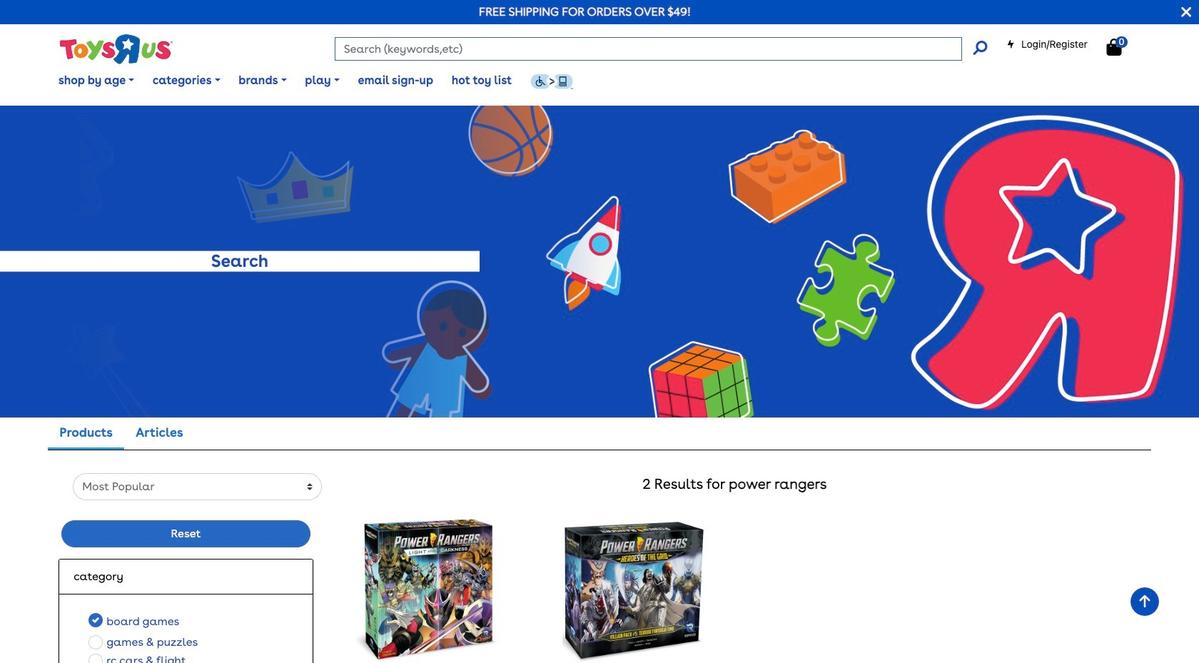 Task type: locate. For each thing, give the bounding box(es) containing it.
Enter Keyword or Item No. search field
[[335, 37, 962, 61]]

main content
[[0, 106, 1199, 663]]

power rangers heroes of the grid: light & darkness expansion rpg boardgame image
[[356, 518, 499, 661]]

menu bar
[[49, 56, 1199, 106]]

power rangers heroes of the grid: villain pack #5 terror through time expansion rpg boardgame image
[[563, 518, 706, 661]]

toys r us image
[[59, 33, 173, 65]]

shopping bag image
[[1107, 39, 1122, 56]]

None search field
[[335, 37, 987, 61]]

tab list
[[48, 418, 195, 450]]

close button image
[[1182, 4, 1192, 20]]



Task type: vqa. For each thing, say whether or not it's contained in the screenshot.
Close button image
yes



Task type: describe. For each thing, give the bounding box(es) containing it.
category element
[[74, 568, 298, 586]]

this icon serves as a link to download the essential accessibility assistive technology app for individuals with physical disabilities. it is featured as part of our commitment to diversity and inclusion. image
[[530, 73, 573, 89]]



